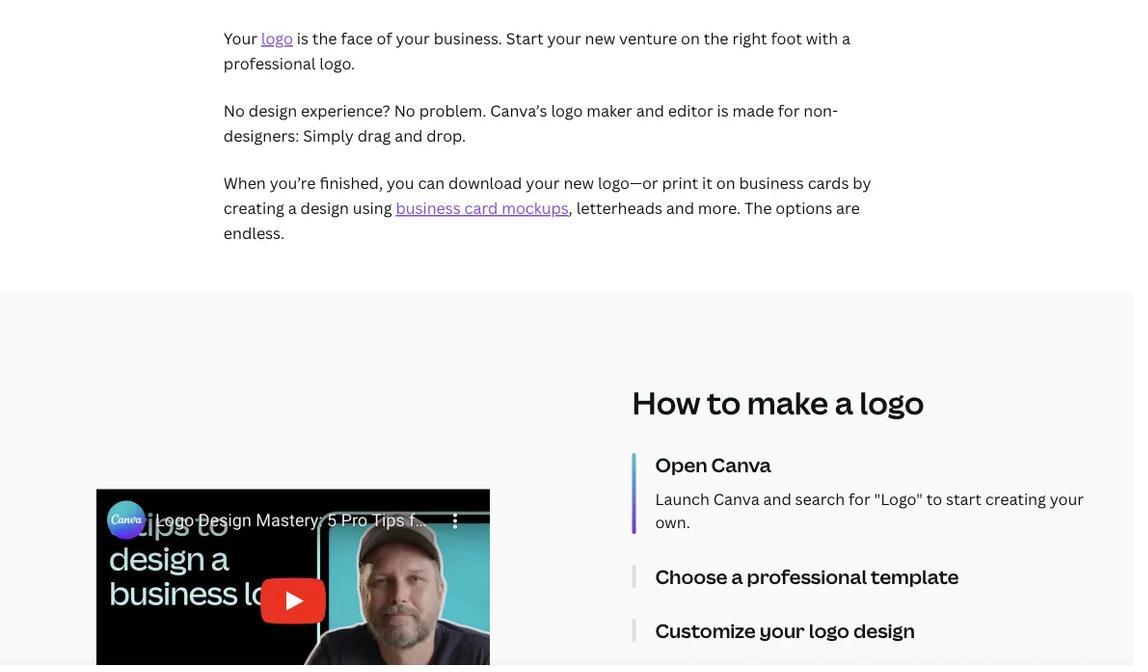 Task type: vqa. For each thing, say whether or not it's contained in the screenshot.
own.
yes



Task type: locate. For each thing, give the bounding box(es) containing it.
the up logo.
[[312, 28, 337, 49]]

on inside is the face of your business. start your new venture on the right foot with a professional logo.
[[681, 28, 700, 49]]

no up designers:
[[224, 100, 245, 121]]

1 horizontal spatial no
[[394, 100, 415, 121]]

business card mockups
[[396, 198, 569, 218]]

creating inside when you're finished, you can download your new logo—or print it on business cards by creating a design using
[[224, 198, 284, 218]]

how to make a logo
[[632, 382, 925, 424]]

start
[[506, 28, 544, 49]]

design
[[249, 100, 297, 121], [300, 198, 349, 218], [853, 617, 915, 644]]

1 vertical spatial new
[[564, 173, 594, 194]]

design down finished,
[[300, 198, 349, 218]]

with
[[806, 28, 838, 49]]

start
[[946, 489, 982, 510]]

and left search
[[763, 489, 791, 510]]

1 horizontal spatial business
[[739, 173, 804, 194]]

maker
[[587, 100, 632, 121]]

1 vertical spatial design
[[300, 198, 349, 218]]

experience?
[[301, 100, 390, 121]]

business
[[739, 173, 804, 194], [396, 198, 461, 218]]

a inside when you're finished, you can download your new logo—or print it on business cards by creating a design using
[[288, 198, 297, 218]]

the left "right"
[[704, 28, 729, 49]]

canva
[[711, 451, 771, 478], [713, 489, 760, 510]]

logo down the choose a professional template
[[809, 617, 849, 644]]

1 horizontal spatial the
[[704, 28, 729, 49]]

can
[[418, 173, 445, 194]]

new inside when you're finished, you can download your new logo—or print it on business cards by creating a design using
[[564, 173, 594, 194]]

logo left maker
[[551, 100, 583, 121]]

face
[[341, 28, 373, 49]]

for left the non- on the top of the page
[[778, 100, 800, 121]]

new up ,
[[564, 173, 594, 194]]

0 horizontal spatial is
[[297, 28, 309, 49]]

and
[[636, 100, 664, 121], [395, 125, 423, 146], [666, 198, 694, 218], [763, 489, 791, 510]]

professional down logo link
[[224, 53, 316, 73]]

0 vertical spatial design
[[249, 100, 297, 121]]

customize your logo design button
[[655, 617, 1102, 644]]

and left editor
[[636, 100, 664, 121]]

open canva button
[[655, 451, 1102, 478]]

a inside is the face of your business. start your new venture on the right foot with a professional logo.
[[842, 28, 850, 49]]

creating inside launch canva and search for "logo" to start creating your own.
[[985, 489, 1046, 510]]

search
[[795, 489, 845, 510]]

is right logo link
[[297, 28, 309, 49]]

for inside launch canva and search for "logo" to start creating your own.
[[849, 489, 871, 510]]

1 vertical spatial on
[[716, 173, 735, 194]]

1 vertical spatial canva
[[713, 489, 760, 510]]

a down you're
[[288, 198, 297, 218]]

0 horizontal spatial design
[[249, 100, 297, 121]]

0 vertical spatial canva
[[711, 451, 771, 478]]

1 horizontal spatial for
[[849, 489, 871, 510]]

design inside when you're finished, you can download your new logo—or print it on business cards by creating a design using
[[300, 198, 349, 218]]

2 horizontal spatial design
[[853, 617, 915, 644]]

0 vertical spatial professional
[[224, 53, 316, 73]]

1 horizontal spatial is
[[717, 100, 729, 121]]

design down 'choose a professional template' dropdown button
[[853, 617, 915, 644]]

logo up open canva dropdown button
[[860, 382, 925, 424]]

1 vertical spatial business
[[396, 198, 461, 218]]

business up the
[[739, 173, 804, 194]]

more.
[[698, 198, 741, 218]]

0 horizontal spatial on
[[681, 28, 700, 49]]

to right how
[[707, 382, 741, 424]]

and inside launch canva and search for "logo" to start creating your own.
[[763, 489, 791, 510]]

endless.
[[224, 222, 285, 243]]

to
[[707, 382, 741, 424], [926, 489, 942, 510]]

new inside is the face of your business. start your new venture on the right foot with a professional logo.
[[585, 28, 616, 49]]

options
[[776, 198, 832, 218]]

business down can at the left top
[[396, 198, 461, 218]]

1 horizontal spatial creating
[[985, 489, 1046, 510]]

1 horizontal spatial design
[[300, 198, 349, 218]]

1 horizontal spatial professional
[[747, 563, 867, 590]]

is inside is the face of your business. start your new venture on the right foot with a professional logo.
[[297, 28, 309, 49]]

business inside when you're finished, you can download your new logo—or print it on business cards by creating a design using
[[739, 173, 804, 194]]

, letterheads and more. the options are endless.
[[224, 198, 860, 243]]

1 vertical spatial for
[[849, 489, 871, 510]]

venture
[[619, 28, 677, 49]]

card
[[464, 198, 498, 218]]

business.
[[434, 28, 502, 49]]

on right venture
[[681, 28, 700, 49]]

,
[[569, 198, 573, 218]]

new
[[585, 28, 616, 49], [564, 173, 594, 194]]

on right it
[[716, 173, 735, 194]]

0 horizontal spatial the
[[312, 28, 337, 49]]

0 horizontal spatial for
[[778, 100, 800, 121]]

and down the print
[[666, 198, 694, 218]]

creating
[[224, 198, 284, 218], [985, 489, 1046, 510]]

your
[[224, 28, 257, 49]]

0 vertical spatial business
[[739, 173, 804, 194]]

on inside when you're finished, you can download your new logo—or print it on business cards by creating a design using
[[716, 173, 735, 194]]

0 vertical spatial is
[[297, 28, 309, 49]]

to inside launch canva and search for "logo" to start creating your own.
[[926, 489, 942, 510]]

a
[[842, 28, 850, 49], [288, 198, 297, 218], [835, 382, 853, 424], [732, 563, 743, 590]]

2 vertical spatial design
[[853, 617, 915, 644]]

logo inside no design experience? no problem. canva's logo maker and editor is made for non- designers: simply drag and drop.
[[551, 100, 583, 121]]

0 horizontal spatial no
[[224, 100, 245, 121]]

1 vertical spatial to
[[926, 489, 942, 510]]

for
[[778, 100, 800, 121], [849, 489, 871, 510]]

0 vertical spatial creating
[[224, 198, 284, 218]]

0 vertical spatial on
[[681, 28, 700, 49]]

0 vertical spatial to
[[707, 382, 741, 424]]

open
[[655, 451, 707, 478]]

canva down 'open canva' at right
[[713, 489, 760, 510]]

the
[[312, 28, 337, 49], [704, 28, 729, 49]]

to left "start"
[[926, 489, 942, 510]]

by
[[853, 173, 871, 194]]

creating right "start"
[[985, 489, 1046, 510]]

0 horizontal spatial to
[[707, 382, 741, 424]]

0 horizontal spatial creating
[[224, 198, 284, 218]]

1 horizontal spatial on
[[716, 173, 735, 194]]

is left made
[[717, 100, 729, 121]]

on
[[681, 28, 700, 49], [716, 173, 735, 194]]

1 horizontal spatial to
[[926, 489, 942, 510]]

professional up customize your logo design
[[747, 563, 867, 590]]

0 horizontal spatial professional
[[224, 53, 316, 73]]

of
[[377, 28, 392, 49]]

0 vertical spatial for
[[778, 100, 800, 121]]

no left problem.
[[394, 100, 415, 121]]

is
[[297, 28, 309, 49], [717, 100, 729, 121]]

canva right open
[[711, 451, 771, 478]]

1 vertical spatial creating
[[985, 489, 1046, 510]]

letterheads
[[576, 198, 662, 218]]

editor
[[668, 100, 713, 121]]

a right 'with'
[[842, 28, 850, 49]]

design up designers:
[[249, 100, 297, 121]]

foot
[[771, 28, 802, 49]]

creating up endless.
[[224, 198, 284, 218]]

logo
[[261, 28, 293, 49], [551, 100, 583, 121], [860, 382, 925, 424], [809, 617, 849, 644]]

for left "logo"
[[849, 489, 871, 510]]

choose
[[655, 563, 728, 590]]

your logo
[[224, 28, 293, 49]]

logo.
[[320, 53, 355, 73]]

0 vertical spatial new
[[585, 28, 616, 49]]

your
[[396, 28, 430, 49], [547, 28, 581, 49], [526, 173, 560, 194], [1050, 489, 1084, 510], [760, 617, 805, 644]]

1 vertical spatial is
[[717, 100, 729, 121]]

canva inside launch canva and search for "logo" to start creating your own.
[[713, 489, 760, 510]]

new left venture
[[585, 28, 616, 49]]

1 vertical spatial professional
[[747, 563, 867, 590]]

simply
[[303, 125, 354, 146]]

design inside no design experience? no problem. canva's logo maker and editor is made for non- designers: simply drag and drop.
[[249, 100, 297, 121]]

you
[[387, 173, 414, 194]]

no
[[224, 100, 245, 121], [394, 100, 415, 121]]

how
[[632, 382, 701, 424]]

professional
[[224, 53, 316, 73], [747, 563, 867, 590]]

canva's
[[490, 100, 547, 121]]



Task type: describe. For each thing, give the bounding box(es) containing it.
it
[[702, 173, 713, 194]]

the
[[745, 198, 772, 218]]

2 the from the left
[[704, 28, 729, 49]]

2 no from the left
[[394, 100, 415, 121]]

1 no from the left
[[224, 100, 245, 121]]

you're
[[270, 173, 316, 194]]

is the face of your business. start your new venture on the right foot with a professional logo.
[[224, 28, 850, 73]]

are
[[836, 198, 860, 218]]

logo link
[[261, 28, 293, 49]]

no design experience? no problem. canva's logo maker and editor is made for non- designers: simply drag and drop.
[[224, 100, 838, 146]]

customize
[[655, 617, 756, 644]]

0 horizontal spatial business
[[396, 198, 461, 218]]

drop.
[[427, 125, 466, 146]]

choose a professional template
[[655, 563, 959, 590]]

problem.
[[419, 100, 486, 121]]

"logo"
[[874, 489, 923, 510]]

when you're finished, you can download your new logo—or print it on business cards by creating a design using
[[224, 173, 871, 218]]

is inside no design experience? no problem. canva's logo maker and editor is made for non- designers: simply drag and drop.
[[717, 100, 729, 121]]

a right choose
[[732, 563, 743, 590]]

when
[[224, 173, 266, 194]]

canva for launch
[[713, 489, 760, 510]]

logo right the your
[[261, 28, 293, 49]]

logo—or
[[598, 173, 658, 194]]

business card mockups link
[[396, 198, 569, 218]]

your inside launch canva and search for "logo" to start creating your own.
[[1050, 489, 1084, 510]]

your inside when you're finished, you can download your new logo—or print it on business cards by creating a design using
[[526, 173, 560, 194]]

open canva
[[655, 451, 771, 478]]

drag
[[357, 125, 391, 146]]

mockups
[[502, 198, 569, 218]]

template
[[871, 563, 959, 590]]

print
[[662, 173, 698, 194]]

right
[[732, 28, 767, 49]]

using
[[353, 198, 392, 218]]

download
[[448, 173, 522, 194]]

own.
[[655, 512, 690, 533]]

finished,
[[320, 173, 383, 194]]

cards
[[808, 173, 849, 194]]

choose a professional template button
[[655, 563, 1102, 590]]

make
[[747, 382, 829, 424]]

designers:
[[224, 125, 299, 146]]

a right 'make'
[[835, 382, 853, 424]]

launch canva and search for "logo" to start creating your own.
[[655, 489, 1084, 533]]

and right the drag in the top of the page
[[395, 125, 423, 146]]

canva for open
[[711, 451, 771, 478]]

launch
[[655, 489, 710, 510]]

1 the from the left
[[312, 28, 337, 49]]

and inside the , letterheads and more. the options are endless.
[[666, 198, 694, 218]]

professional inside is the face of your business. start your new venture on the right foot with a professional logo.
[[224, 53, 316, 73]]

customize your logo design
[[655, 617, 915, 644]]

for inside no design experience? no problem. canva's logo maker and editor is made for non- designers: simply drag and drop.
[[778, 100, 800, 121]]

made
[[733, 100, 774, 121]]

non-
[[804, 100, 838, 121]]



